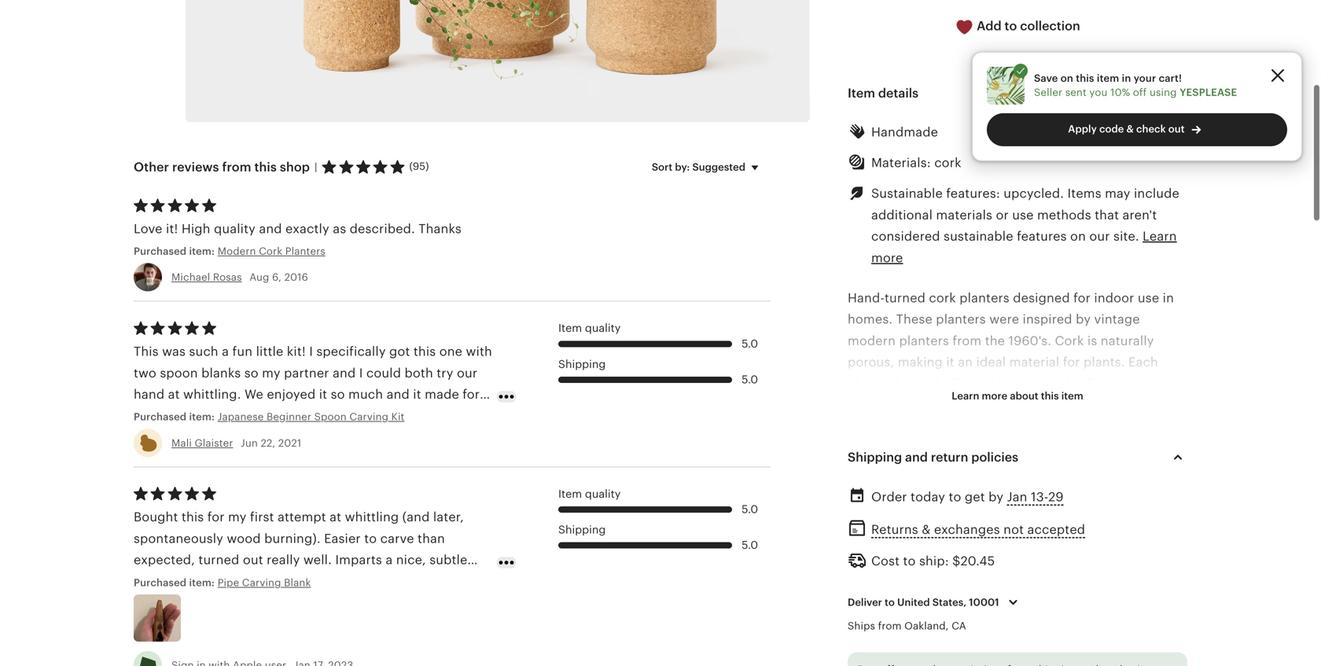 Task type: describe. For each thing, give the bounding box(es) containing it.
carve
[[380, 532, 414, 546]]

you
[[1090, 87, 1108, 98]]

later,
[[433, 510, 464, 524]]

blank
[[284, 577, 311, 589]]

enjoyed
[[267, 387, 316, 402]]

1 vertical spatial h
[[979, 484, 987, 498]]

and inside dropdown button
[[905, 450, 928, 465]]

view details of this review photo by sign in with apple user image
[[134, 595, 181, 642]]

medium:
[[848, 484, 902, 498]]

japanese
[[218, 411, 264, 423]]

1 vertical spatial x
[[952, 484, 959, 498]]

two
[[134, 366, 156, 380]]

0 horizontal spatial by
[[989, 490, 1004, 504]]

9.5"
[[890, 505, 913, 519]]

described.
[[350, 222, 415, 236]]

item details button
[[834, 74, 1202, 112]]

burning).
[[264, 532, 321, 546]]

afternoon
[[169, 409, 230, 423]]

include
[[1134, 187, 1180, 201]]

inspired
[[1023, 312, 1073, 327]]

0 horizontal spatial x
[[927, 462, 934, 476]]

0 vertical spatial 7.5"
[[905, 484, 927, 498]]

item inside learn more about this item dropdown button
[[1062, 390, 1084, 402]]

2 vertical spatial planters
[[899, 334, 949, 348]]

0 horizontal spatial is
[[881, 548, 890, 562]]

0 horizontal spatial it
[[319, 387, 327, 402]]

a inside bought this for my first attempt at whittling (and later, spontaneously wood burning). easier to carve than expected, turned out really well. imparts a nice, subtle almost bbq flavour to the smoke.
[[386, 553, 393, 567]]

learn more
[[872, 229, 1177, 265]]

other
[[134, 160, 169, 174]]

to left get
[[949, 490, 962, 504]]

ca
[[952, 620, 967, 632]]

& inside returns & exchanges not accepted button
[[922, 523, 931, 537]]

returns & exchanges not accepted
[[872, 523, 1086, 537]]

quality for this was such a fun little kit! i specifically got this one with two spoon blanks so my partner and i could both try our hand at whittling. we enjoyed it so much and it made for a great afternoon activity! looking forward to more projects!
[[585, 322, 621, 334]]

code
[[1100, 123, 1124, 135]]

planter
[[848, 377, 892, 391]]

much
[[349, 387, 383, 402]]

1 horizontal spatial i
[[359, 366, 363, 380]]

details
[[879, 86, 919, 100]]

than
[[418, 532, 445, 546]]

attempt
[[278, 510, 326, 524]]

learn for learn more about this item
[[952, 390, 980, 402]]

interior
[[999, 377, 1044, 391]]

13-
[[1031, 490, 1049, 504]]

item quality for bought this for my first attempt at whittling (and later, spontaneously wood burning). easier to carve than expected, turned out really well. imparts a nice, subtle almost bbq flavour to the smoke.
[[558, 488, 621, 500]]

aug
[[250, 271, 269, 283]]

small:
[[848, 462, 886, 476]]

this left shop
[[254, 160, 277, 174]]

a left natural
[[927, 398, 934, 412]]

0 horizontal spatial not
[[888, 591, 908, 605]]

sort by: suggested
[[652, 161, 746, 173]]

beginner
[[267, 411, 312, 423]]

deliver to united states, 10001
[[848, 597, 1000, 609]]

oakland,
[[905, 620, 949, 632]]

collection
[[1020, 19, 1081, 33]]

1 horizontal spatial is
[[1074, 377, 1084, 391]]

sizes:
[[848, 441, 884, 455]]

|
[[315, 161, 317, 173]]

use inside sustainable features: upcycled. items may include additional materials or use methods that aren't considered sustainable features on our site.
[[1013, 208, 1034, 222]]

each
[[1129, 355, 1159, 369]]

handmade
[[872, 125, 938, 139]]

returns & exchanges not accepted button
[[872, 518, 1086, 541]]

methods
[[1038, 208, 1092, 222]]

sustainable
[[872, 187, 943, 201]]

0 vertical spatial h
[[954, 462, 962, 476]]

partner
[[284, 366, 329, 380]]

today
[[911, 490, 946, 504]]

materials: cork
[[872, 156, 962, 170]]

1 horizontal spatial 5"
[[963, 484, 975, 498]]

to right flavour
[[254, 574, 267, 589]]

0 vertical spatial the
[[985, 334, 1005, 348]]

indoor
[[1094, 291, 1135, 305]]

0 horizontal spatial so
[[244, 366, 259, 380]]

hand-
[[848, 291, 885, 305]]

was
[[162, 345, 186, 359]]

6,
[[272, 271, 282, 283]]

0 vertical spatial 5"
[[889, 462, 902, 476]]

this inside this was such a fun little kit! i specifically got this one with two spoon blanks so my partner and i could both try our hand at whittling. we enjoyed it so much and it made for a great afternoon activity! looking forward to more projects!
[[414, 345, 436, 359]]

purchased item: pipe carving blank
[[134, 577, 311, 589]]

cork inside hand-turned cork planters designed for indoor use in homes. these planters were inspired by vintage modern planters from the 1960's. cork is naturally porous, making it an ideal material for plants. each planter has a shellacked interior and is finished on the outside with a natural beeswax.
[[929, 291, 956, 305]]

bought
[[134, 510, 178, 524]]

about
[[1010, 390, 1039, 402]]

learn for learn more
[[1143, 229, 1177, 244]]

that
[[1095, 208, 1119, 222]]

0 vertical spatial planters
[[960, 291, 1010, 305]]

expected,
[[134, 553, 195, 567]]

considered
[[872, 229, 941, 244]]

michael rosas aug 6, 2016
[[171, 271, 308, 283]]

naturally
[[1101, 334, 1154, 348]]

at inside this was such a fun little kit! i specifically got this one with two spoon blanks so my partner and i could both try our hand at whittling. we enjoyed it so much and it made for a great afternoon activity! looking forward to more projects!
[[168, 387, 180, 402]]

in inside hand-turned cork planters designed for indoor use in homes. these planters were inspired by vintage modern planters from the 1960's. cork is naturally porous, making it an ideal material for plants. each planter has a shellacked interior and is finished on the outside with a natural beeswax.
[[1163, 291, 1174, 305]]

0 vertical spatial cork
[[935, 156, 962, 170]]

homes.
[[848, 312, 893, 327]]

item for bought this for my first attempt at whittling (and later, spontaneously wood burning). easier to carve than expected, turned out really well. imparts a nice, subtle almost bbq flavour to the smoke.
[[558, 488, 582, 500]]

item inside save on this item in your cart! seller sent you 10% off using yesplease
[[1097, 72, 1120, 84]]

apply
[[1068, 123, 1097, 135]]

large:
[[848, 505, 886, 519]]

1 vertical spatial 7.5"
[[949, 505, 971, 519]]

or
[[996, 208, 1009, 222]]

specifically
[[317, 345, 386, 359]]

2 vertical spatial dia
[[917, 505, 936, 519]]

included.*
[[912, 591, 975, 605]]

0 vertical spatial cork
[[259, 245, 283, 257]]

item inside item details dropdown button
[[848, 86, 875, 100]]

making
[[898, 355, 943, 369]]

could
[[367, 366, 401, 380]]

and down specifically
[[333, 366, 356, 380]]

100%
[[904, 548, 937, 562]]

this inside bought this for my first attempt at whittling (and later, spontaneously wood burning). easier to carve than expected, turned out really well. imparts a nice, subtle almost bbq flavour to the smoke.
[[182, 510, 204, 524]]

2021
[[278, 437, 302, 449]]

item: for for
[[189, 577, 215, 589]]

out inside bought this for my first attempt at whittling (and later, spontaneously wood burning). easier to carve than expected, turned out really well. imparts a nice, subtle almost bbq flavour to the smoke.
[[243, 553, 263, 567]]

quality for bought this for my first attempt at whittling (and later, spontaneously wood burning). easier to carve than expected, turned out really well. imparts a nice, subtle almost bbq flavour to the smoke.
[[585, 488, 621, 500]]

item quality for this was such a fun little kit! i specifically got this one with two spoon blanks so my partner and i could both try our hand at whittling. we enjoyed it so much and it made for a great afternoon activity! looking forward to more projects!
[[558, 322, 621, 334]]

a right has
[[920, 377, 927, 391]]

ship:
[[920, 554, 949, 568]]

activity!
[[233, 409, 282, 423]]

by:
[[675, 161, 690, 173]]

this inside save on this item in your cart! seller sent you 10% off using yesplease
[[1076, 72, 1095, 84]]

subtle
[[430, 553, 468, 567]]

try
[[437, 366, 454, 380]]

such
[[189, 345, 218, 359]]

1 vertical spatial sustainable
[[941, 548, 1011, 562]]

vintage
[[1095, 312, 1140, 327]]

1 horizontal spatial so
[[331, 387, 345, 402]]

spontaneously
[[134, 532, 223, 546]]

at inside bought this for my first attempt at whittling (and later, spontaneously wood burning). easier to carve than expected, turned out really well. imparts a nice, subtle almost bbq flavour to the smoke.
[[330, 510, 342, 524]]

site.
[[1114, 229, 1140, 244]]

1 horizontal spatial it
[[413, 387, 421, 402]]

items
[[1068, 187, 1102, 201]]

sent
[[1066, 87, 1087, 98]]

off
[[1133, 87, 1147, 98]]

well.
[[304, 553, 332, 567]]

0 vertical spatial dia
[[905, 462, 924, 476]]

shipping for this was such a fun little kit! i specifically got this one with two spoon blanks so my partner and i could both try our hand at whittling. we enjoyed it so much and it made for a great afternoon activity! looking forward to more projects!
[[558, 358, 606, 370]]

were
[[990, 312, 1020, 327]]

hand
[[134, 387, 165, 402]]

a left 100%
[[894, 548, 901, 562]]

purchased for bought
[[134, 577, 187, 589]]



Task type: vqa. For each thing, say whether or not it's contained in the screenshot.
what
no



Task type: locate. For each thing, give the bounding box(es) containing it.
sustainable down returns & exchanges not accepted button
[[941, 548, 1011, 562]]

shellacked
[[930, 377, 996, 391]]

save on this item in your cart! seller sent you 10% off using yesplease
[[1034, 72, 1238, 98]]

item details
[[848, 86, 919, 100]]

spoon
[[160, 366, 198, 380]]

0 vertical spatial out
[[1169, 123, 1185, 135]]

0 vertical spatial from
[[222, 160, 251, 174]]

imparts
[[335, 553, 382, 567]]

dia down today
[[917, 505, 936, 519]]

from right reviews
[[222, 160, 251, 174]]

1 5.0 from the top
[[742, 338, 758, 350]]

for inside this was such a fun little kit! i specifically got this one with two spoon blanks so my partner and i could both try our hand at whittling. we enjoyed it so much and it made for a great afternoon activity! looking forward to more projects!
[[463, 387, 480, 402]]

it!
[[166, 222, 178, 236]]

this inside dropdown button
[[1041, 390, 1059, 402]]

blanks
[[201, 366, 241, 380]]

0 vertical spatial carving
[[350, 411, 389, 423]]

1 vertical spatial our
[[457, 366, 478, 380]]

1 horizontal spatial turned
[[885, 291, 926, 305]]

jan 13-29 button
[[1007, 486, 1064, 509]]

with inside this was such a fun little kit! i specifically got this one with two spoon blanks so my partner and i could both try our hand at whittling. we enjoyed it so much and it made for a great afternoon activity! looking forward to more projects!
[[466, 345, 492, 359]]

from up an
[[953, 334, 982, 348]]

cork up these
[[929, 291, 956, 305]]

0 horizontal spatial learn
[[952, 390, 980, 402]]

michael
[[171, 271, 210, 283]]

using
[[1150, 87, 1177, 98]]

in inside save on this item in your cart! seller sent you 10% off using yesplease
[[1122, 72, 1131, 84]]

1 horizontal spatial carving
[[350, 411, 389, 423]]

one
[[439, 345, 463, 359]]

1 vertical spatial use
[[1138, 291, 1160, 305]]

outside
[[848, 398, 894, 412]]

this
[[134, 345, 159, 359]]

1 vertical spatial shipping
[[848, 450, 902, 465]]

2 vertical spatial shipping
[[558, 524, 606, 536]]

and left the exactly
[[259, 222, 282, 236]]

0 horizontal spatial with
[[466, 345, 492, 359]]

may
[[1105, 187, 1131, 201]]

0 vertical spatial our
[[1090, 229, 1110, 244]]

on down each
[[1140, 377, 1155, 391]]

cork is a 100% sustainable material.
[[848, 548, 1068, 562]]

spoon
[[314, 411, 347, 423]]

0 vertical spatial learn
[[1143, 229, 1177, 244]]

for right the made
[[463, 387, 480, 402]]

item: left pipe
[[189, 577, 215, 589]]

2 vertical spatial quality
[[585, 488, 621, 500]]

20.45
[[961, 554, 995, 568]]

policies
[[972, 450, 1019, 465]]

0 horizontal spatial from
[[222, 160, 251, 174]]

on inside save on this item in your cart! seller sent you 10% off using yesplease
[[1061, 72, 1074, 84]]

1 horizontal spatial at
[[330, 510, 342, 524]]

to right 'add'
[[1005, 19, 1017, 33]]

0 vertical spatial at
[[168, 387, 180, 402]]

for left indoor
[[1074, 291, 1091, 305]]

0 vertical spatial x
[[927, 462, 934, 476]]

1 vertical spatial item:
[[189, 411, 215, 423]]

1 item quality from the top
[[558, 322, 621, 334]]

by inside hand-turned cork planters designed for indoor use in homes. these planters were inspired by vintage modern planters from the 1960's. cork is naturally porous, making it an ideal material for plants. each planter has a shellacked interior and is finished on the outside with a natural beeswax.
[[1076, 312, 1091, 327]]

get
[[965, 490, 985, 504]]

x left get
[[952, 484, 959, 498]]

5" down return
[[963, 484, 975, 498]]

1 horizontal spatial use
[[1138, 291, 1160, 305]]

10001
[[969, 597, 1000, 609]]

1 vertical spatial out
[[243, 553, 263, 567]]

at down the spoon
[[168, 387, 180, 402]]

turned inside bought this for my first attempt at whittling (and later, spontaneously wood burning). easier to carve than expected, turned out really well. imparts a nice, subtle almost bbq flavour to the smoke.
[[199, 553, 239, 567]]

the down really
[[271, 574, 291, 589]]

on up sent on the right
[[1061, 72, 1074, 84]]

with
[[466, 345, 492, 359], [897, 398, 924, 412]]

for left plants. at the right bottom of page
[[1063, 355, 1080, 369]]

purchased item: japanese beginner spoon carving kit
[[134, 411, 405, 423]]

to inside dropdown button
[[885, 597, 895, 609]]

0 horizontal spatial my
[[228, 510, 247, 524]]

both
[[405, 366, 433, 380]]

and down material at right
[[1047, 377, 1070, 391]]

not
[[1004, 523, 1024, 537], [888, 591, 908, 605]]

2 5.0 from the top
[[742, 374, 758, 386]]

more for learn more
[[872, 251, 903, 265]]

from inside hand-turned cork planters designed for indoor use in homes. these planters were inspired by vintage modern planters from the 1960's. cork is naturally porous, making it an ideal material for plants. each planter has a shellacked interior and is finished on the outside with a natural beeswax.
[[953, 334, 982, 348]]

carving down really
[[242, 577, 281, 589]]

item up you
[[1097, 72, 1120, 84]]

use
[[1013, 208, 1034, 222], [1138, 291, 1160, 305]]

not inside returns & exchanges not accepted button
[[1004, 523, 1024, 537]]

5" right small:
[[889, 462, 902, 476]]

my inside bought this for my first attempt at whittling (and later, spontaneously wood burning). easier to carve than expected, turned out really well. imparts a nice, subtle almost bbq flavour to the smoke.
[[228, 510, 247, 524]]

0 vertical spatial item:
[[189, 245, 215, 257]]

add to collection button
[[848, 7, 1188, 46]]

the up ideal
[[985, 334, 1005, 348]]

3 item: from the top
[[189, 577, 215, 589]]

1 horizontal spatial not
[[1004, 523, 1024, 537]]

on down methods
[[1071, 229, 1086, 244]]

deliver
[[848, 597, 882, 609]]

your
[[1134, 72, 1157, 84]]

in up 10%
[[1122, 72, 1131, 84]]

carving down much
[[350, 411, 389, 423]]

more for learn more about this item
[[982, 390, 1008, 402]]

natural
[[938, 398, 980, 412]]

0 vertical spatial is
[[1088, 334, 1098, 348]]

2 vertical spatial purchased
[[134, 577, 187, 589]]

sort
[[652, 161, 673, 173]]

turned up purchased item: pipe carving blank
[[199, 553, 239, 567]]

to inside this was such a fun little kit! i specifically got this one with two spoon blanks so my partner and i could both try our hand at whittling. we enjoyed it so much and it made for a great afternoon activity! looking forward to more projects!
[[389, 409, 401, 423]]

additional
[[872, 208, 933, 222]]

bought this for my first attempt at whittling (and later, spontaneously wood burning). easier to carve than expected, turned out really well. imparts a nice, subtle almost bbq flavour to the smoke.
[[134, 510, 468, 589]]

0 horizontal spatial i
[[309, 345, 313, 359]]

1 vertical spatial item
[[1062, 390, 1084, 402]]

our right try
[[457, 366, 478, 380]]

2 item quality from the top
[[558, 488, 621, 500]]

materials
[[936, 208, 993, 222]]

cork down inspired
[[1055, 334, 1084, 348]]

more inside learn more
[[872, 251, 903, 265]]

to right forward
[[389, 409, 401, 423]]

shipping inside shipping and return policies dropdown button
[[848, 450, 902, 465]]

item: down whittling.
[[189, 411, 215, 423]]

4"
[[938, 462, 951, 476]]

use inside hand-turned cork planters designed for indoor use in homes. these planters were inspired by vintage modern planters from the 1960's. cork is naturally porous, making it an ideal material for plants. each planter has a shellacked interior and is finished on the outside with a natural beeswax.
[[1138, 291, 1160, 305]]

this up both
[[414, 345, 436, 359]]

little
[[256, 345, 284, 359]]

1 horizontal spatial out
[[1169, 123, 1185, 135]]

& up 100%
[[922, 523, 931, 537]]

h
[[954, 462, 962, 476], [979, 484, 987, 498], [975, 505, 982, 519]]

aren't
[[1123, 208, 1157, 222]]

order today to get by jan 13-29
[[872, 490, 1064, 504]]

1 horizontal spatial &
[[1127, 123, 1134, 135]]

0 vertical spatial i
[[309, 345, 313, 359]]

a left 'fun'
[[222, 345, 229, 359]]

item for this was such a fun little kit! i specifically got this one with two spoon blanks so my partner and i could both try our hand at whittling. we enjoyed it so much and it made for a great afternoon activity! looking forward to more projects!
[[558, 322, 582, 334]]

learn down an
[[952, 390, 980, 402]]

to
[[1005, 19, 1017, 33], [389, 409, 401, 423], [949, 490, 962, 504], [364, 532, 377, 546], [903, 554, 916, 568], [254, 574, 267, 589], [885, 597, 895, 609]]

1 vertical spatial the
[[1159, 377, 1179, 391]]

i right kit!
[[309, 345, 313, 359]]

1 vertical spatial i
[[359, 366, 363, 380]]

7.5" down order today to get by jan 13-29
[[949, 505, 971, 519]]

more inside learn more about this item dropdown button
[[982, 390, 1008, 402]]

ships from oakland, ca
[[848, 620, 967, 632]]

item left "finished"
[[1062, 390, 1084, 402]]

in right indoor
[[1163, 291, 1174, 305]]

7.5" up 9.5"
[[905, 484, 927, 498]]

1 vertical spatial purchased
[[134, 411, 187, 423]]

to right cost at right
[[903, 554, 916, 568]]

at up easier on the bottom left of page
[[330, 510, 342, 524]]

purchased item: modern cork planters
[[134, 245, 325, 257]]

cork up features:
[[935, 156, 962, 170]]

4 5.0 from the top
[[742, 539, 758, 552]]

i
[[309, 345, 313, 359], [359, 366, 363, 380]]

our inside this was such a fun little kit! i specifically got this one with two spoon blanks so my partner and i could both try our hand at whittling. we enjoyed it so much and it made for a great afternoon activity! looking forward to more projects!
[[457, 366, 478, 380]]

2 horizontal spatial it
[[947, 355, 955, 369]]

is left "finished"
[[1074, 377, 1084, 391]]

item: for such
[[189, 411, 215, 423]]

accepted
[[1028, 523, 1086, 537]]

planters up making
[[899, 334, 949, 348]]

2016
[[284, 271, 308, 283]]

not up ships from oakland, ca
[[888, 591, 908, 605]]

mali glaister link
[[171, 437, 233, 449]]

other reviews from this shop
[[134, 160, 310, 174]]

so up "spoon"
[[331, 387, 345, 402]]

glaister
[[195, 437, 233, 449]]

1 vertical spatial cork
[[1055, 334, 1084, 348]]

1 vertical spatial from
[[953, 334, 982, 348]]

is down returns
[[881, 548, 890, 562]]

japanese beginner spoon carving kit link
[[218, 410, 430, 424]]

use right indoor
[[1138, 291, 1160, 305]]

1 item: from the top
[[189, 245, 215, 257]]

0 horizontal spatial our
[[457, 366, 478, 380]]

purchased up projects!
[[134, 411, 187, 423]]

turned up these
[[885, 291, 926, 305]]

it up japanese beginner spoon carving kit 'link'
[[319, 387, 327, 402]]

0 vertical spatial not
[[1004, 523, 1024, 537]]

0 vertical spatial in
[[1122, 72, 1131, 84]]

to inside 'button'
[[1005, 19, 1017, 33]]

to down whittling
[[364, 532, 377, 546]]

more inside this was such a fun little kit! i specifically got this one with two spoon blanks so my partner and i could both try our hand at whittling. we enjoyed it so much and it made for a great afternoon activity! looking forward to more projects!
[[405, 409, 437, 423]]

2 vertical spatial more
[[405, 409, 437, 423]]

my up "wood"
[[228, 510, 247, 524]]

out down "wood"
[[243, 553, 263, 567]]

by left vintage
[[1076, 312, 1091, 327]]

it left an
[[947, 355, 955, 369]]

0 vertical spatial with
[[466, 345, 492, 359]]

1 vertical spatial is
[[1074, 377, 1084, 391]]

planters up an
[[936, 312, 986, 327]]

finished
[[1087, 377, 1136, 391]]

0 horizontal spatial &
[[922, 523, 931, 537]]

& right 'code'
[[1127, 123, 1134, 135]]

a right the made
[[483, 387, 490, 402]]

2 horizontal spatial from
[[953, 334, 982, 348]]

1 vertical spatial dia
[[930, 484, 949, 498]]

my inside this was such a fun little kit! i specifically got this one with two spoon blanks so my partner and i could both try our hand at whittling. we enjoyed it so much and it made for a great afternoon activity! looking forward to more projects!
[[262, 366, 281, 380]]

2 horizontal spatial is
[[1088, 334, 1098, 348]]

1 vertical spatial 5"
[[963, 484, 975, 498]]

1 horizontal spatial more
[[872, 251, 903, 265]]

hand-turned cork planters designed for indoor use in homes. these planters were inspired by vintage modern planters from the 1960's. cork is naturally porous, making it an ideal material for plants. each planter has a shellacked interior and is finished on the outside with a natural beeswax.
[[848, 291, 1179, 412]]

x down today
[[939, 505, 946, 519]]

and left 4"
[[905, 450, 928, 465]]

1 horizontal spatial cork
[[848, 548, 877, 562]]

made
[[425, 387, 459, 402]]

the inside bought this for my first attempt at whittling (and later, spontaneously wood burning). easier to carve than expected, turned out really well. imparts a nice, subtle almost bbq flavour to the smoke.
[[271, 574, 291, 589]]

1 vertical spatial cork
[[929, 291, 956, 305]]

on inside hand-turned cork planters designed for indoor use in homes. these planters were inspired by vintage modern planters from the 1960's. cork is naturally porous, making it an ideal material for plants. each planter has a shellacked interior and is finished on the outside with a natural beeswax.
[[1140, 377, 1155, 391]]

with right one
[[466, 345, 492, 359]]

first
[[250, 510, 274, 524]]

2 purchased from the top
[[134, 411, 187, 423]]

0 horizontal spatial 7.5"
[[905, 484, 927, 498]]

0 horizontal spatial carving
[[242, 577, 281, 589]]

0 vertical spatial my
[[262, 366, 281, 380]]

2 item: from the top
[[189, 411, 215, 423]]

0 vertical spatial sustainable
[[944, 229, 1014, 244]]

ships
[[848, 620, 876, 632]]

0 vertical spatial shipping
[[558, 358, 606, 370]]

apply code & check out link
[[987, 113, 1288, 146]]

more down considered
[[872, 251, 903, 265]]

1 purchased from the top
[[134, 245, 187, 257]]

features:
[[947, 187, 1001, 201]]

by right get
[[989, 490, 1004, 504]]

planters up were at the top right
[[960, 291, 1010, 305]]

1 vertical spatial &
[[922, 523, 931, 537]]

cork down returns
[[848, 548, 877, 562]]

and inside hand-turned cork planters designed for indoor use in homes. these planters were inspired by vintage modern planters from the 1960's. cork is naturally porous, making it an ideal material for plants. each planter has a shellacked interior and is finished on the outside with a natural beeswax.
[[1047, 377, 1070, 391]]

quality
[[214, 222, 256, 236], [585, 322, 621, 334], [585, 488, 621, 500]]

yesplease
[[1180, 87, 1238, 98]]

purchased down expected,
[[134, 577, 187, 589]]

it down both
[[413, 387, 421, 402]]

1 vertical spatial carving
[[242, 577, 281, 589]]

learn
[[1143, 229, 1177, 244], [952, 390, 980, 402]]

learn more about this item
[[952, 390, 1084, 402]]

2 horizontal spatial x
[[952, 484, 959, 498]]

with down has
[[897, 398, 924, 412]]

porous,
[[848, 355, 895, 369]]

sustainable down materials
[[944, 229, 1014, 244]]

h down policies
[[979, 484, 987, 498]]

pipe carving blank link
[[218, 576, 430, 590]]

2 vertical spatial x
[[939, 505, 946, 519]]

item: down the "high"
[[189, 245, 215, 257]]

exactly
[[286, 222, 329, 236]]

1 vertical spatial on
[[1071, 229, 1086, 244]]

love it! high quality and exactly as described. thanks
[[134, 222, 462, 236]]

0 horizontal spatial out
[[243, 553, 263, 567]]

projects!
[[134, 430, 188, 444]]

purchased for this
[[134, 411, 187, 423]]

2 vertical spatial item:
[[189, 577, 215, 589]]

cost
[[872, 554, 900, 568]]

seller
[[1034, 87, 1063, 98]]

sustainable inside sustainable features: upcycled. items may include additional materials or use methods that aren't considered sustainable features on our site.
[[944, 229, 1014, 244]]

5.0
[[742, 338, 758, 350], [742, 374, 758, 386], [742, 504, 758, 516], [742, 539, 758, 552]]

0 vertical spatial more
[[872, 251, 903, 265]]

1 horizontal spatial x
[[939, 505, 946, 519]]

return
[[931, 450, 969, 465]]

3 purchased from the top
[[134, 577, 187, 589]]

2 vertical spatial cork
[[848, 548, 877, 562]]

our down the that
[[1090, 229, 1110, 244]]

with inside hand-turned cork planters designed for indoor use in homes. these planters were inspired by vintage modern planters from the 1960's. cork is naturally porous, making it an ideal material for plants. each planter has a shellacked interior and is finished on the outside with a natural beeswax.
[[897, 398, 924, 412]]

our inside sustainable features: upcycled. items may include additional materials or use methods that aren't considered sustainable features on our site.
[[1090, 229, 1110, 244]]

i up much
[[359, 366, 363, 380]]

2 horizontal spatial the
[[1159, 377, 1179, 391]]

for inside bought this for my first attempt at whittling (and later, spontaneously wood burning). easier to carve than expected, turned out really well. imparts a nice, subtle almost bbq flavour to the smoke.
[[207, 510, 225, 524]]

my down little at the left bottom
[[262, 366, 281, 380]]

use right or at the right top of the page
[[1013, 208, 1034, 222]]

1 vertical spatial with
[[897, 398, 924, 412]]

0 vertical spatial quality
[[214, 222, 256, 236]]

0 vertical spatial item
[[1097, 72, 1120, 84]]

modern
[[848, 334, 896, 348]]

cork up the 6,
[[259, 245, 283, 257]]

0 horizontal spatial the
[[271, 574, 291, 589]]

designed
[[1013, 291, 1070, 305]]

1 vertical spatial item
[[558, 322, 582, 334]]

0 horizontal spatial use
[[1013, 208, 1034, 222]]

2 horizontal spatial more
[[982, 390, 1008, 402]]

learn inside learn more
[[1143, 229, 1177, 244]]

to left the "united"
[[885, 597, 895, 609]]

1960's.
[[1009, 334, 1052, 348]]

is up plants. at the right bottom of page
[[1088, 334, 1098, 348]]

1 horizontal spatial in
[[1163, 291, 1174, 305]]

1 horizontal spatial item
[[1097, 72, 1120, 84]]

it inside hand-turned cork planters designed for indoor use in homes. these planters were inspired by vintage modern planters from the 1960's. cork is naturally porous, making it an ideal material for plants. each planter has a shellacked interior and is finished on the outside with a natural beeswax.
[[947, 355, 955, 369]]

out right check
[[1169, 123, 1185, 135]]

learn inside dropdown button
[[952, 390, 980, 402]]

this up sent on the right
[[1076, 72, 1095, 84]]

3 5.0 from the top
[[742, 504, 758, 516]]

purchased down it!
[[134, 245, 187, 257]]

materials:
[[872, 156, 931, 170]]

for up "spontaneously"
[[207, 510, 225, 524]]

1 horizontal spatial from
[[878, 620, 902, 632]]

0 horizontal spatial turned
[[199, 553, 239, 567]]

cork inside hand-turned cork planters designed for indoor use in homes. these planters were inspired by vintage modern planters from the 1960's. cork is naturally porous, making it an ideal material for plants. each planter has a shellacked interior and is finished on the outside with a natural beeswax.
[[1055, 334, 1084, 348]]

shipping and return policies button
[[834, 439, 1202, 476]]

my
[[262, 366, 281, 380], [228, 510, 247, 524]]

x left 4"
[[927, 462, 934, 476]]

an
[[958, 355, 973, 369]]

dia down 4"
[[930, 484, 949, 498]]

shipping and return policies
[[848, 450, 1019, 465]]

and up kit
[[387, 387, 410, 402]]

more left the about
[[982, 390, 1008, 402]]

more right kit
[[405, 409, 437, 423]]

1 horizontal spatial by
[[1076, 312, 1091, 327]]

love
[[134, 222, 163, 236]]

check
[[1137, 123, 1166, 135]]

a left nice,
[[386, 553, 393, 567]]

2 vertical spatial on
[[1140, 377, 1155, 391]]

nice,
[[396, 553, 426, 567]]

1 horizontal spatial my
[[262, 366, 281, 380]]

this right the about
[[1041, 390, 1059, 402]]

2 vertical spatial from
[[878, 620, 902, 632]]

the right "finished"
[[1159, 377, 1179, 391]]

not down the jan
[[1004, 523, 1024, 537]]

pipe
[[218, 577, 239, 589]]

& inside apply code & check out link
[[1127, 123, 1134, 135]]

turned inside hand-turned cork planters designed for indoor use in homes. these planters were inspired by vintage modern planters from the 1960's. cork is naturally porous, making it an ideal material for plants. each planter has a shellacked interior and is finished on the outside with a natural beeswax.
[[885, 291, 926, 305]]

shipping for bought this for my first attempt at whittling (and later, spontaneously wood burning). easier to carve than expected, turned out really well. imparts a nice, subtle almost bbq flavour to the smoke.
[[558, 524, 606, 536]]

1 vertical spatial so
[[331, 387, 345, 402]]

out inside apply code & check out link
[[1169, 123, 1185, 135]]

0 vertical spatial turned
[[885, 291, 926, 305]]

2 vertical spatial h
[[975, 505, 982, 519]]

1 vertical spatial planters
[[936, 312, 986, 327]]

1 vertical spatial in
[[1163, 291, 1174, 305]]

h right 4"
[[954, 462, 962, 476]]

cork
[[259, 245, 283, 257], [1055, 334, 1084, 348], [848, 548, 877, 562]]

from right 'ships'
[[878, 620, 902, 632]]

1 vertical spatial item quality
[[558, 488, 621, 500]]

jan
[[1007, 490, 1028, 504]]

on inside sustainable features: upcycled. items may include additional materials or use methods that aren't considered sustainable features on our site.
[[1071, 229, 1086, 244]]

out
[[1169, 123, 1185, 135], [243, 553, 263, 567]]



